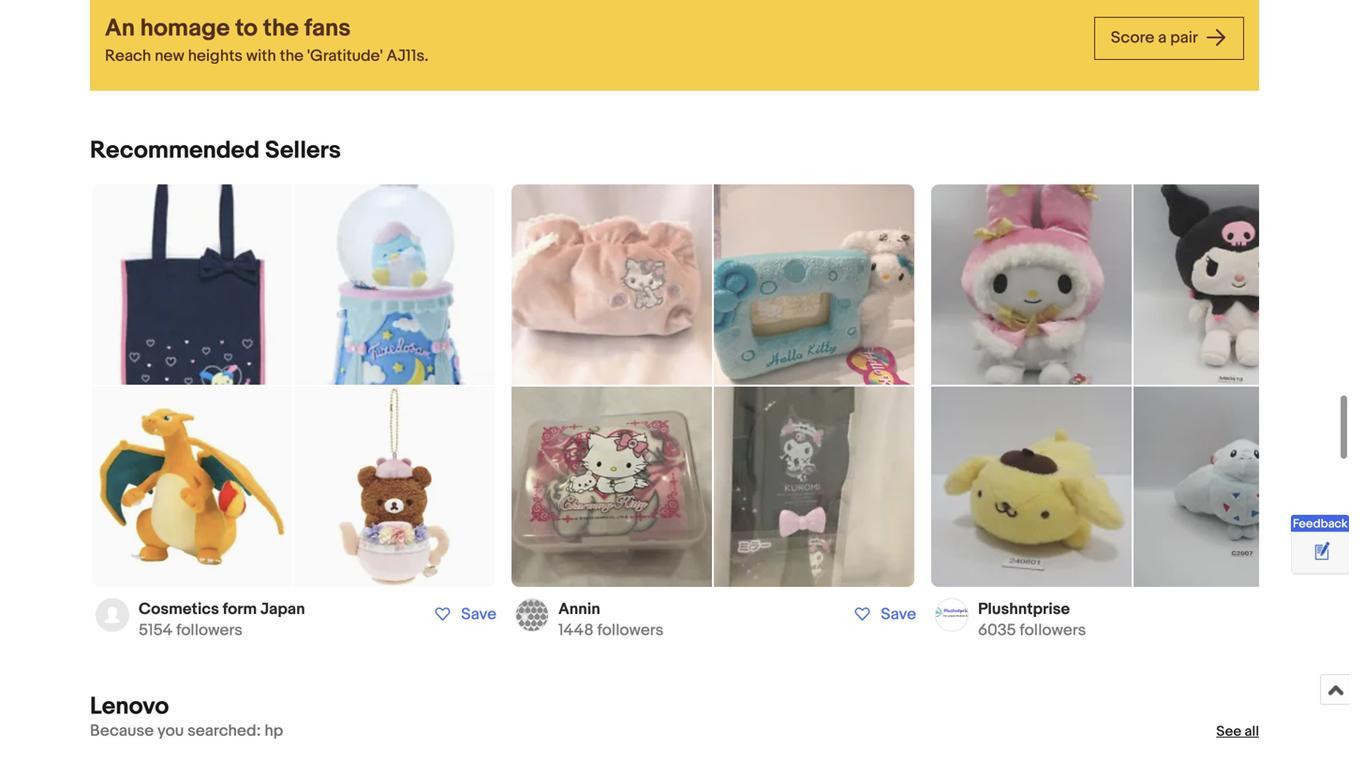 Task type: locate. For each thing, give the bounding box(es) containing it.
0 horizontal spatial save button
[[425, 604, 502, 626]]

save button
[[425, 604, 502, 626], [845, 604, 922, 626]]

score a pair link
[[1094, 17, 1244, 60]]

1 vertical spatial the
[[280, 46, 304, 66]]

1 followers from the left
[[176, 621, 243, 641]]

6035
[[978, 621, 1016, 641]]

a
[[1158, 28, 1167, 48]]

followers down form
[[176, 621, 243, 641]]

with
[[246, 46, 276, 66]]

2 save from the left
[[881, 605, 916, 625]]

1 horizontal spatial save
[[881, 605, 916, 625]]

recommended
[[90, 136, 260, 165]]

0 horizontal spatial followers
[[176, 621, 243, 641]]

followers
[[176, 621, 243, 641], [597, 621, 664, 641], [1020, 621, 1086, 641]]

see all
[[1217, 724, 1259, 741]]

3 followers from the left
[[1020, 621, 1086, 641]]

'gratitude'
[[307, 46, 383, 66]]

save
[[461, 605, 497, 625], [881, 605, 916, 625]]

score
[[1111, 28, 1155, 48]]

2 followers from the left
[[597, 621, 664, 641]]

the up with
[[263, 14, 299, 43]]

japan
[[260, 600, 305, 620]]

followers down the plushntprise
[[1020, 621, 1086, 641]]

plushntprise 6035 followers
[[978, 600, 1086, 641]]

followers inside plushntprise 6035 followers
[[1020, 621, 1086, 641]]

followers inside cosmetics form japan 5154 followers
[[176, 621, 243, 641]]

0 horizontal spatial save
[[461, 605, 497, 625]]

aj11s.
[[387, 46, 429, 66]]

an
[[105, 14, 135, 43]]

1 horizontal spatial save button
[[845, 604, 922, 626]]

1 save from the left
[[461, 605, 497, 625]]

save for japan
[[461, 605, 497, 625]]

followers inside annin 1448 followers
[[597, 621, 664, 641]]

2 horizontal spatial followers
[[1020, 621, 1086, 641]]

save for followers
[[881, 605, 916, 625]]

the right with
[[280, 46, 304, 66]]

an homage to the fans link
[[105, 13, 1079, 45]]

heights
[[188, 46, 243, 66]]

because you searched: hp
[[90, 722, 283, 742]]

1 horizontal spatial followers
[[597, 621, 664, 641]]

recommended sellers
[[90, 136, 341, 165]]

1 save button from the left
[[425, 604, 502, 626]]

followers right 1448 on the left bottom
[[597, 621, 664, 641]]

0 vertical spatial the
[[263, 14, 299, 43]]

the
[[263, 14, 299, 43], [280, 46, 304, 66]]

an homage to the fans reach new heights with the 'gratitude' aj11s.
[[105, 14, 429, 66]]

2 save button from the left
[[845, 604, 922, 626]]

annin 1448 followers
[[559, 600, 664, 641]]

see
[[1217, 724, 1242, 741]]



Task type: describe. For each thing, give the bounding box(es) containing it.
annin
[[559, 600, 600, 620]]

5154
[[139, 621, 173, 641]]

homage
[[140, 14, 230, 43]]

because you searched: hp element
[[90, 722, 283, 742]]

fans
[[304, 14, 351, 43]]

form
[[223, 600, 257, 620]]

score a pair
[[1111, 28, 1201, 48]]

cosmetics
[[139, 600, 219, 620]]

plushntprise
[[978, 600, 1070, 620]]

sellers
[[265, 136, 341, 165]]

lenovo link
[[90, 693, 169, 722]]

followers for 6035
[[1020, 621, 1086, 641]]

you
[[157, 722, 184, 742]]

hp
[[265, 722, 283, 742]]

searched:
[[187, 722, 261, 742]]

save button for japan
[[425, 604, 502, 626]]

1448
[[559, 621, 594, 641]]

to
[[235, 14, 258, 43]]

save button for followers
[[845, 604, 922, 626]]

all
[[1245, 724, 1259, 741]]

because
[[90, 722, 154, 742]]

feedback
[[1293, 517, 1348, 532]]

reach
[[105, 46, 151, 66]]

lenovo
[[90, 693, 169, 722]]

cosmetics form japan 5154 followers
[[139, 600, 305, 641]]

see all link
[[1217, 723, 1259, 742]]

followers for 1448
[[597, 621, 664, 641]]

new
[[155, 46, 184, 66]]

pair
[[1171, 28, 1198, 48]]



Task type: vqa. For each thing, say whether or not it's contained in the screenshot.
the product within Victrola 50's Retro Bluetooth Record Player & Multimedia Center Black - NEW New (Other) 14 product ratings
no



